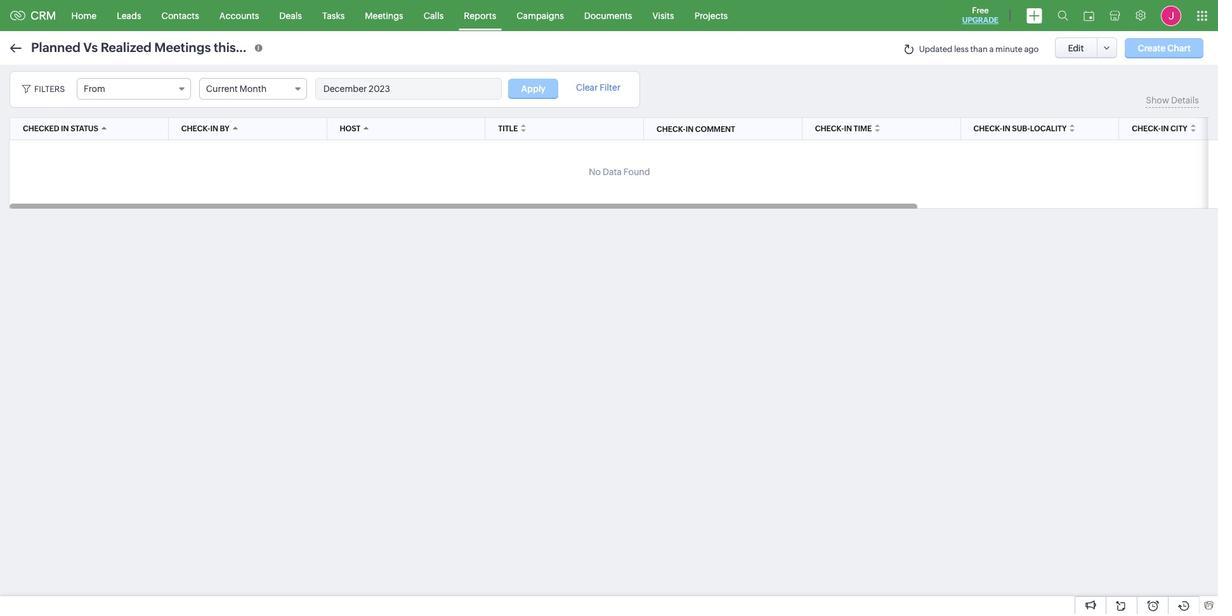 Task type: locate. For each thing, give the bounding box(es) containing it.
profile image
[[1161, 5, 1181, 26]]

3 check- from the left
[[973, 124, 1002, 133]]

6 in from the left
[[686, 125, 694, 134]]

tasks link
[[312, 0, 355, 31]]

in
[[61, 124, 69, 133], [210, 124, 218, 133], [844, 124, 852, 133], [1002, 124, 1010, 133], [1161, 124, 1169, 133], [686, 125, 694, 134]]

month
[[239, 40, 278, 54], [240, 84, 267, 94]]

month right current
[[240, 84, 267, 94]]

2 in from the left
[[210, 124, 218, 133]]

current
[[206, 84, 238, 94]]

0 vertical spatial meetings
[[365, 10, 403, 21]]

4 in from the left
[[1002, 124, 1010, 133]]

in for status
[[61, 124, 69, 133]]

filter
[[600, 82, 621, 93]]

in left time
[[844, 124, 852, 133]]

in for by
[[210, 124, 218, 133]]

4 check- from the left
[[1132, 124, 1161, 133]]

5 check- from the left
[[657, 125, 686, 134]]

check-in time
[[815, 124, 872, 133]]

profile element
[[1153, 0, 1189, 31]]

month inside field
[[240, 84, 267, 94]]

tasks
[[322, 10, 345, 21]]

this
[[214, 40, 236, 54]]

in left comment
[[686, 125, 694, 134]]

planned
[[31, 40, 80, 54]]

1 horizontal spatial meetings
[[365, 10, 403, 21]]

in for time
[[844, 124, 852, 133]]

in left by
[[210, 124, 218, 133]]

updated
[[919, 44, 952, 54]]

current month
[[206, 84, 267, 94]]

sub-
[[1012, 124, 1030, 133]]

in left sub- on the right of page
[[1002, 124, 1010, 133]]

meetings left calls on the left top
[[365, 10, 403, 21]]

city
[[1171, 124, 1187, 133]]

in left city
[[1161, 124, 1169, 133]]

vs
[[83, 40, 98, 54]]

1 check- from the left
[[181, 124, 210, 133]]

planned vs realized meetings this month
[[31, 40, 278, 54]]

status
[[71, 124, 98, 133]]

projects
[[694, 10, 728, 21]]

create
[[1138, 43, 1166, 53]]

check- left time
[[815, 124, 844, 133]]

1 in from the left
[[61, 124, 69, 133]]

less
[[954, 44, 969, 54]]

filters
[[34, 84, 65, 94]]

create chart button
[[1125, 38, 1203, 58]]

in for city
[[1161, 124, 1169, 133]]

check-in sub-locality
[[973, 124, 1067, 133]]

check- left city
[[1132, 124, 1161, 133]]

campaigns
[[517, 10, 564, 21]]

leads
[[117, 10, 141, 21]]

edit button
[[1055, 37, 1097, 58]]

check- left comment
[[657, 125, 686, 134]]

1 vertical spatial month
[[240, 84, 267, 94]]

create chart
[[1138, 43, 1191, 53]]

2 check- from the left
[[815, 124, 844, 133]]

in left the status
[[61, 124, 69, 133]]

Current Month field
[[199, 78, 307, 100]]

check-
[[181, 124, 210, 133], [815, 124, 844, 133], [973, 124, 1002, 133], [1132, 124, 1161, 133], [657, 125, 686, 134]]

by
[[220, 124, 229, 133]]

ago
[[1024, 44, 1039, 54]]

check- for check-in sub-locality
[[973, 124, 1002, 133]]

5 in from the left
[[1161, 124, 1169, 133]]

3 in from the left
[[844, 124, 852, 133]]

calls link
[[413, 0, 454, 31]]

check- left sub- on the right of page
[[973, 124, 1002, 133]]

contacts link
[[151, 0, 209, 31]]

minute
[[995, 44, 1022, 54]]

None text field
[[316, 79, 501, 99]]

check- left by
[[181, 124, 210, 133]]

meetings down contacts
[[154, 40, 211, 54]]

month right this
[[239, 40, 278, 54]]

documents
[[584, 10, 632, 21]]

free
[[972, 6, 989, 15]]

campaigns link
[[506, 0, 574, 31]]

accounts
[[219, 10, 259, 21]]

than
[[970, 44, 988, 54]]

visits link
[[642, 0, 684, 31]]

meetings
[[365, 10, 403, 21], [154, 40, 211, 54]]

create menu image
[[1026, 8, 1042, 23]]

1 vertical spatial meetings
[[154, 40, 211, 54]]

home
[[71, 10, 97, 21]]

from
[[84, 84, 105, 94]]



Task type: describe. For each thing, give the bounding box(es) containing it.
clear
[[576, 82, 598, 93]]

contacts
[[162, 10, 199, 21]]

comment
[[695, 125, 735, 134]]

updated less than a minute ago
[[919, 44, 1039, 54]]

check-in city
[[1132, 124, 1187, 133]]

calendar image
[[1084, 10, 1094, 21]]

leads link
[[107, 0, 151, 31]]

crm
[[30, 9, 56, 22]]

no data found
[[589, 167, 650, 177]]

search element
[[1050, 0, 1076, 31]]

checked in status
[[23, 124, 98, 133]]

deals
[[279, 10, 302, 21]]

found
[[623, 167, 650, 177]]

documents link
[[574, 0, 642, 31]]

host
[[340, 124, 361, 133]]

projects link
[[684, 0, 738, 31]]

realized
[[101, 40, 152, 54]]

chart
[[1167, 43, 1191, 53]]

deals link
[[269, 0, 312, 31]]

home link
[[61, 0, 107, 31]]

meetings link
[[355, 0, 413, 31]]

clear filter
[[576, 82, 621, 93]]

create menu element
[[1019, 0, 1050, 31]]

data
[[603, 167, 622, 177]]

From field
[[77, 78, 191, 100]]

accounts link
[[209, 0, 269, 31]]

0 horizontal spatial meetings
[[154, 40, 211, 54]]

0 vertical spatial month
[[239, 40, 278, 54]]

check-in comment
[[657, 125, 735, 134]]

in for sub-
[[1002, 124, 1010, 133]]

visits
[[652, 10, 674, 21]]

check- for check-in city
[[1132, 124, 1161, 133]]

upgrade
[[962, 16, 999, 25]]

no
[[589, 167, 601, 177]]

free upgrade
[[962, 6, 999, 25]]

crm link
[[10, 9, 56, 22]]

search image
[[1058, 10, 1068, 21]]

reports
[[464, 10, 496, 21]]

time
[[854, 124, 872, 133]]

locality
[[1030, 124, 1067, 133]]

check-in by
[[181, 124, 229, 133]]

a
[[989, 44, 994, 54]]

title
[[498, 124, 518, 133]]

in for comment
[[686, 125, 694, 134]]

calls
[[424, 10, 444, 21]]

reports link
[[454, 0, 506, 31]]

edit
[[1068, 43, 1084, 53]]

check- for check-in by
[[181, 124, 210, 133]]

checked
[[23, 124, 59, 133]]

check- for check-in comment
[[657, 125, 686, 134]]

check- for check-in time
[[815, 124, 844, 133]]



Task type: vqa. For each thing, say whether or not it's contained in the screenshot.
Marketplace dropdown button
no



